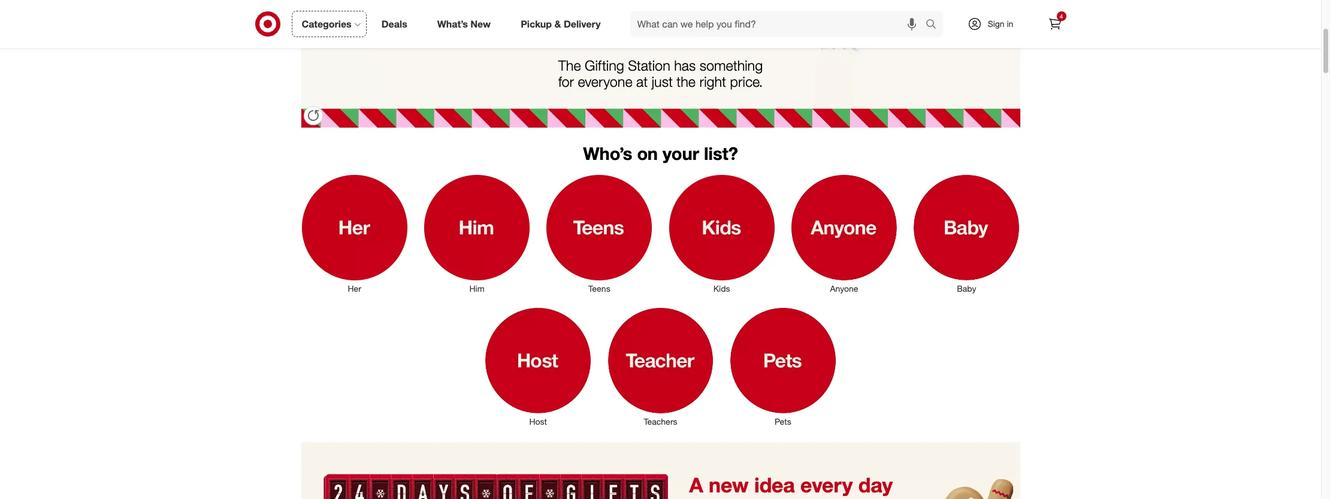 Task type: describe. For each thing, give the bounding box(es) containing it.
what's new
[[437, 18, 491, 30]]

him
[[469, 283, 484, 294]]

a new idea every day
[[689, 472, 893, 497]]

in
[[1007, 19, 1013, 29]]

who's
[[583, 143, 632, 164]]

something
[[700, 57, 763, 74]]

right
[[699, 73, 726, 90]]

day
[[858, 472, 893, 497]]

price.
[[730, 73, 763, 90]]

sign in
[[988, 19, 1013, 29]]

kids
[[713, 283, 730, 294]]

search
[[920, 19, 949, 31]]

sign
[[988, 19, 1004, 29]]

her link
[[293, 173, 416, 295]]

&
[[554, 18, 561, 30]]

pets
[[775, 416, 791, 427]]

your
[[663, 143, 699, 164]]

at
[[636, 73, 648, 90]]

teens link
[[538, 173, 661, 295]]

baby
[[957, 283, 976, 294]]

him link
[[416, 173, 538, 295]]

everyone
[[578, 73, 632, 90]]

new
[[709, 472, 749, 497]]

who's on your list?
[[583, 143, 738, 164]]

search button
[[920, 11, 949, 40]]

her
[[348, 283, 361, 294]]

every
[[800, 472, 853, 497]]

list?
[[704, 143, 738, 164]]

a
[[689, 472, 703, 497]]

pets link
[[722, 306, 844, 428]]

teachers link
[[599, 306, 722, 428]]



Task type: locate. For each thing, give the bounding box(es) containing it.
host
[[529, 416, 547, 427]]

What can we help you find? suggestions appear below search field
[[630, 11, 928, 37]]

the
[[558, 57, 581, 74]]

baby link
[[905, 173, 1028, 295]]

sign in link
[[957, 11, 1032, 37]]

4
[[1060, 13, 1063, 20]]

anyone link
[[783, 173, 905, 295]]

new
[[471, 18, 491, 30]]

on
[[637, 143, 658, 164]]

has
[[674, 57, 696, 74]]

teens
[[588, 283, 610, 294]]

4 link
[[1042, 11, 1068, 37]]

delivery
[[564, 18, 601, 30]]

for
[[558, 73, 574, 90]]

what's new link
[[427, 11, 506, 37]]

gifting
[[585, 57, 624, 74]]

pickup
[[521, 18, 552, 30]]

deals
[[381, 18, 407, 30]]

kids link
[[661, 173, 783, 295]]

pickup & delivery
[[521, 18, 601, 30]]

deals link
[[371, 11, 422, 37]]

what's
[[437, 18, 468, 30]]

a new idea every day link
[[301, 442, 1330, 499]]

the
[[677, 73, 696, 90]]

the gifting station has something for everyone at just the right price.
[[558, 57, 763, 90]]

host link
[[477, 306, 599, 428]]

teachers
[[644, 416, 677, 427]]

24 days of gifts image
[[301, 442, 1020, 499]]

pickup & delivery link
[[511, 11, 616, 37]]

idea
[[754, 472, 795, 497]]

station
[[628, 57, 670, 74]]

just
[[652, 73, 673, 90]]

categories
[[302, 18, 352, 30]]

categories link
[[291, 11, 366, 37]]

anyone
[[830, 283, 858, 294]]



Task type: vqa. For each thing, say whether or not it's contained in the screenshot.
baby
yes



